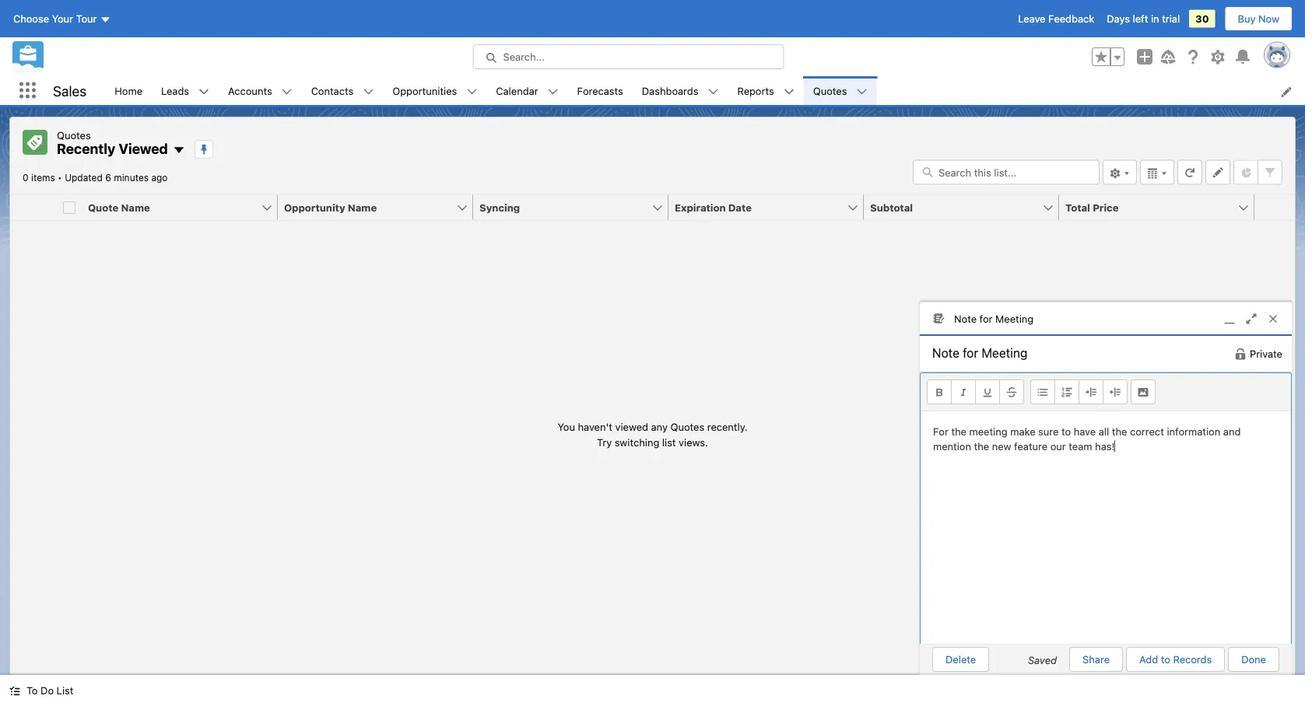 Task type: describe. For each thing, give the bounding box(es) containing it.
all
[[1099, 426, 1109, 437]]

note for meeting dialog
[[919, 302, 1293, 684]]

text default image inside note for meeting dialog
[[1234, 348, 1247, 360]]

you
[[558, 421, 575, 433]]

reports
[[737, 85, 774, 96]]

leads
[[161, 85, 189, 96]]

tour
[[76, 13, 97, 25]]

add
[[1139, 654, 1158, 666]]

home
[[115, 85, 142, 96]]

6
[[105, 172, 111, 183]]

expiration
[[675, 202, 726, 213]]

1 vertical spatial quotes
[[57, 129, 91, 141]]

for the meeting make sure to have all the correct information and mention the new feature our team has!
[[933, 426, 1244, 453]]

Compose text text field
[[921, 412, 1291, 644]]

leads link
[[152, 76, 199, 105]]

Search Recently Viewed list view. search field
[[913, 160, 1100, 185]]

share button
[[1069, 648, 1123, 672]]

in
[[1151, 13, 1159, 25]]

text default image for dashboards
[[708, 86, 719, 97]]

status containing you haven't viewed any quotes recently.
[[558, 420, 748, 450]]

haven't
[[578, 421, 612, 433]]

opportunity
[[284, 202, 345, 213]]

team
[[1069, 441, 1092, 453]]

recently
[[57, 140, 115, 157]]

leave feedback link
[[1018, 13, 1094, 25]]

text default image for calendar
[[548, 86, 558, 97]]

dashboards link
[[633, 76, 708, 105]]

add to records button
[[1126, 648, 1225, 672]]

delete
[[946, 654, 976, 666]]

to
[[26, 685, 38, 697]]

ago
[[151, 172, 168, 183]]

correct
[[1130, 426, 1164, 437]]

any
[[651, 421, 668, 433]]

buy now button
[[1225, 6, 1293, 31]]

your
[[52, 13, 73, 25]]

quote name element
[[82, 195, 287, 221]]

30
[[1196, 13, 1209, 25]]

forecasts link
[[568, 76, 633, 105]]

dashboards
[[642, 85, 698, 96]]

list
[[662, 436, 676, 448]]

reports link
[[728, 76, 784, 105]]

leads list item
[[152, 76, 219, 105]]

syncing element
[[473, 195, 678, 221]]

text default image for reports
[[784, 86, 794, 97]]

buy now
[[1238, 13, 1279, 25]]

to do list button
[[0, 676, 83, 707]]

done button
[[1228, 648, 1279, 672]]

records
[[1173, 654, 1212, 666]]

viewed
[[119, 140, 168, 157]]

opportunities list item
[[383, 76, 487, 105]]

expiration date
[[675, 202, 752, 213]]

opportunity name button
[[278, 195, 456, 220]]

items
[[31, 172, 55, 183]]

add to records
[[1139, 654, 1212, 666]]

left
[[1133, 13, 1148, 25]]

list
[[57, 685, 73, 697]]

new
[[992, 441, 1011, 453]]

format text element
[[927, 380, 1024, 405]]

name for opportunity name
[[348, 202, 377, 213]]

choose your tour button
[[12, 6, 112, 31]]

text default image right "viewed"
[[173, 144, 185, 157]]

you haven't viewed any quotes recently. try switching list views.
[[558, 421, 748, 448]]

quote
[[88, 202, 118, 213]]

0 items • updated 6 minutes ago
[[23, 172, 168, 183]]

opportunity name element
[[278, 195, 483, 221]]

sure
[[1038, 426, 1059, 437]]

note for meeting
[[954, 313, 1034, 324]]

feedback
[[1048, 13, 1094, 25]]

list containing home
[[105, 76, 1305, 105]]

action image
[[1255, 195, 1295, 220]]

reports list item
[[728, 76, 804, 105]]

text default image for contacts
[[363, 86, 374, 97]]

quotes inside list item
[[813, 85, 847, 96]]

forecasts
[[577, 85, 623, 96]]

make
[[1010, 426, 1036, 437]]

item number image
[[10, 195, 57, 220]]

total price button
[[1059, 195, 1237, 220]]

views.
[[679, 436, 708, 448]]

done
[[1241, 654, 1266, 666]]

to inside 'for the meeting make sure to have all the correct information and mention the new feature our team has!'
[[1062, 426, 1071, 437]]

trial
[[1162, 13, 1180, 25]]

search...
[[503, 51, 545, 63]]

to inside button
[[1161, 654, 1170, 666]]



Task type: vqa. For each thing, say whether or not it's contained in the screenshot.
EXPAND
no



Task type: locate. For each thing, give the bounding box(es) containing it.
1 name from the left
[[121, 202, 150, 213]]

1 horizontal spatial name
[[348, 202, 377, 213]]

quotes right reports list item
[[813, 85, 847, 96]]

calendar
[[496, 85, 538, 96]]

and
[[1223, 426, 1241, 437]]

opportunity name
[[284, 202, 377, 213]]

opportunities link
[[383, 76, 466, 105]]

the
[[951, 426, 967, 437], [1112, 426, 1127, 437], [974, 441, 989, 453]]

action element
[[1255, 195, 1295, 221]]

text default image right leads
[[199, 86, 209, 97]]

text default image for opportunities
[[466, 86, 477, 97]]

text default image left calendar link
[[466, 86, 477, 97]]

cell inside the 'recently viewed|quotes|list view' "element"
[[57, 195, 82, 221]]

total price element
[[1059, 195, 1264, 221]]

mention
[[933, 441, 971, 453]]

to up the our
[[1062, 426, 1071, 437]]

total
[[1065, 202, 1090, 213]]

none search field inside the 'recently viewed|quotes|list view' "element"
[[913, 160, 1100, 185]]

toolbar inside note for meeting dialog
[[921, 374, 1291, 412]]

accounts
[[228, 85, 272, 96]]

quote name button
[[82, 195, 261, 220]]

dashboards list item
[[633, 76, 728, 105]]

calendar link
[[487, 76, 548, 105]]

quotes up updated
[[57, 129, 91, 141]]

quotes
[[813, 85, 847, 96], [57, 129, 91, 141], [670, 421, 704, 433]]

toolbar
[[921, 374, 1291, 412]]

sales
[[53, 82, 87, 99]]

recently.
[[707, 421, 748, 433]]

now
[[1259, 13, 1279, 25]]

expiration date element
[[669, 195, 873, 221]]

delete status
[[932, 648, 1069, 672]]

search... button
[[473, 44, 784, 69]]

cell
[[57, 195, 82, 221]]

list
[[105, 76, 1305, 105]]

recently viewed status
[[23, 172, 65, 183]]

1 vertical spatial to
[[1161, 654, 1170, 666]]

0 vertical spatial to
[[1062, 426, 1071, 437]]

switching
[[615, 436, 659, 448]]

to do list
[[26, 685, 73, 697]]

accounts list item
[[219, 76, 302, 105]]

None text field
[[920, 336, 1083, 371]]

name down minutes
[[121, 202, 150, 213]]

quotes up views.
[[670, 421, 704, 433]]

text default image inside dashboards list item
[[708, 86, 719, 97]]

text default image for leads
[[199, 86, 209, 97]]

0 horizontal spatial to
[[1062, 426, 1071, 437]]

2 horizontal spatial the
[[1112, 426, 1127, 437]]

leave
[[1018, 13, 1046, 25]]

text default image inside calendar list item
[[548, 86, 558, 97]]

days
[[1107, 13, 1130, 25]]

quotes list item
[[804, 76, 877, 105]]

text default image inside 'quotes' list item
[[856, 86, 867, 97]]

total price
[[1065, 202, 1119, 213]]

quote name
[[88, 202, 150, 213]]

updated
[[65, 172, 103, 183]]

leave feedback
[[1018, 13, 1094, 25]]

text default image right accounts
[[281, 86, 292, 97]]

have
[[1074, 426, 1096, 437]]

choose your tour
[[13, 13, 97, 25]]

opportunities
[[393, 85, 457, 96]]

for
[[933, 426, 949, 437]]

choose
[[13, 13, 49, 25]]

•
[[58, 172, 62, 183]]

text default image inside opportunities 'list item'
[[466, 86, 477, 97]]

0 horizontal spatial quotes
[[57, 129, 91, 141]]

format body element
[[1030, 380, 1128, 405]]

contacts link
[[302, 76, 363, 105]]

2 horizontal spatial quotes
[[813, 85, 847, 96]]

the up mention in the bottom of the page
[[951, 426, 967, 437]]

2 vertical spatial quotes
[[670, 421, 704, 433]]

quotes inside you haven't viewed any quotes recently. try switching list views.
[[670, 421, 704, 433]]

calendar list item
[[487, 76, 568, 105]]

the right "all"
[[1112, 426, 1127, 437]]

delete button
[[932, 648, 989, 672]]

contacts list item
[[302, 76, 383, 105]]

text default image inside leads list item
[[199, 86, 209, 97]]

text default image
[[363, 86, 374, 97], [708, 86, 719, 97], [784, 86, 794, 97], [856, 86, 867, 97], [1234, 348, 1247, 360], [9, 686, 20, 697]]

syncing button
[[473, 195, 651, 220]]

note for meeting link
[[920, 303, 1292, 336]]

2 name from the left
[[348, 202, 377, 213]]

text default image right calendar
[[548, 86, 558, 97]]

syncing
[[479, 202, 520, 213]]

status
[[558, 420, 748, 450]]

days left in trial
[[1107, 13, 1180, 25]]

0 vertical spatial quotes
[[813, 85, 847, 96]]

try
[[597, 436, 612, 448]]

0 horizontal spatial name
[[121, 202, 150, 213]]

do
[[41, 685, 54, 697]]

recently viewed|quotes|list view element
[[9, 117, 1296, 676]]

viewed
[[615, 421, 648, 433]]

feature
[[1014, 441, 1048, 453]]

1 horizontal spatial quotes
[[670, 421, 704, 433]]

text default image for accounts
[[281, 86, 292, 97]]

contacts
[[311, 85, 354, 96]]

text default image inside contacts list item
[[363, 86, 374, 97]]

accounts link
[[219, 76, 281, 105]]

name for quote name
[[121, 202, 150, 213]]

0 horizontal spatial the
[[951, 426, 967, 437]]

quotes link
[[804, 76, 856, 105]]

recently viewed
[[57, 140, 168, 157]]

subtotal
[[870, 202, 913, 213]]

1 horizontal spatial the
[[974, 441, 989, 453]]

note
[[954, 313, 977, 324]]

home link
[[105, 76, 152, 105]]

share
[[1083, 654, 1110, 666]]

the down meeting
[[974, 441, 989, 453]]

text default image inside to do list button
[[9, 686, 20, 697]]

item number element
[[10, 195, 57, 221]]

group
[[1092, 47, 1125, 66]]

expiration date button
[[669, 195, 847, 220]]

0
[[23, 172, 28, 183]]

minutes
[[114, 172, 149, 183]]

name
[[121, 202, 150, 213], [348, 202, 377, 213]]

text default image
[[199, 86, 209, 97], [281, 86, 292, 97], [466, 86, 477, 97], [548, 86, 558, 97], [173, 144, 185, 157]]

meeting
[[969, 426, 1008, 437]]

our
[[1050, 441, 1066, 453]]

name right "opportunity"
[[348, 202, 377, 213]]

subtotal element
[[864, 195, 1069, 221]]

text default image inside accounts list item
[[281, 86, 292, 97]]

date
[[728, 202, 752, 213]]

to right add
[[1161, 654, 1170, 666]]

None search field
[[913, 160, 1100, 185]]

price
[[1093, 202, 1119, 213]]

private
[[1250, 348, 1283, 360]]

1 horizontal spatial to
[[1161, 654, 1170, 666]]

has!
[[1095, 441, 1115, 453]]

information
[[1167, 426, 1221, 437]]

subtotal button
[[864, 195, 1042, 220]]

buy
[[1238, 13, 1256, 25]]

text default image inside reports list item
[[784, 86, 794, 97]]

text default image for quotes
[[856, 86, 867, 97]]



